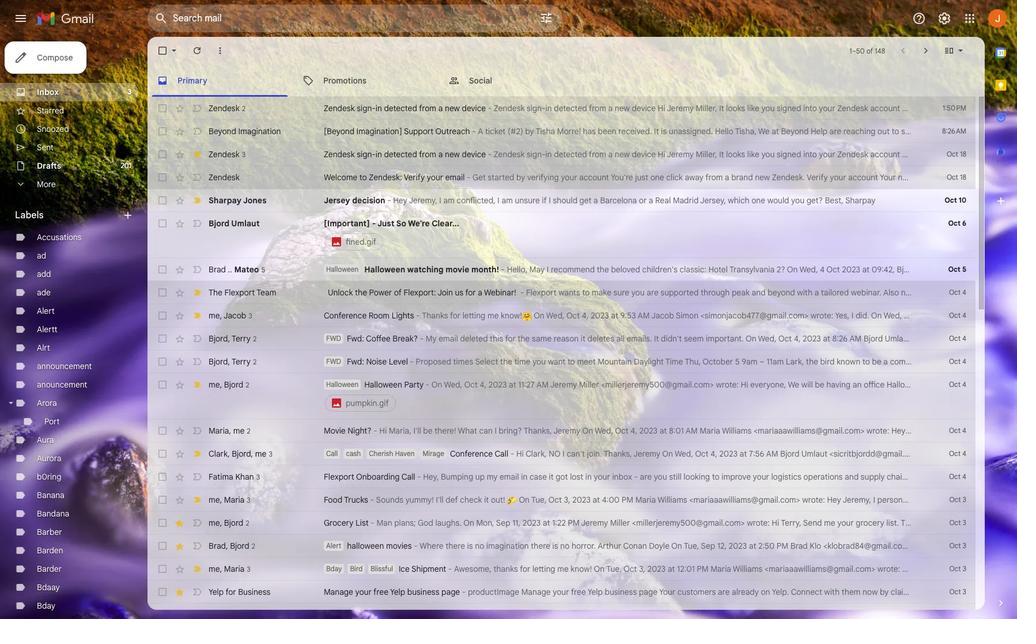Task type: locate. For each thing, give the bounding box(es) containing it.
refresh image
[[191, 45, 203, 56]]

2 using from the top
[[902, 149, 922, 160]]

zendesk.
[[772, 172, 805, 183]]

yummy!
[[406, 495, 434, 505]]

new up 8:26 am
[[930, 103, 945, 114]]

7:56
[[749, 449, 764, 459]]

0 vertical spatial into
[[803, 103, 817, 114]]

0 horizontal spatial beyond
[[209, 126, 236, 137]]

accusations link
[[37, 232, 82, 243]]

2 into from the top
[[803, 149, 817, 160]]

1 horizontal spatial if
[[917, 126, 921, 137]]

bday inside labels navigation
[[37, 601, 55, 611]]

2023 right 11,
[[523, 518, 541, 528]]

oct down conan
[[624, 564, 637, 575]]

1 vertical spatial tue,
[[684, 541, 699, 552]]

account up out
[[870, 103, 900, 114]]

alert inside alert halloween movies - where there is no imagination there is no horror. arthur conan doyle on tue, sep 12, 2023 at 2:50 pm brad klo <klobrad84@gmail.com> wrote: hey guys what are yo
[[326, 542, 341, 550]]

cell containing [important] - just so we're clear...
[[324, 218, 918, 252]]

1 looks from the top
[[726, 103, 745, 114]]

0 vertical spatial sep
[[496, 518, 510, 528]]

2 horizontal spatial 5
[[962, 265, 966, 274]]

0 vertical spatial know!
[[501, 311, 522, 321]]

zendesk sign-in detected from a new device - zendesk sign-in detected from a new device hi jeremy miller, it looks like you signed into your zendesk account using a new device on october 1 for zendesk 3
[[324, 149, 1017, 160]]

tue, down case
[[531, 495, 547, 505]]

me up "fatima khan 3"
[[255, 449, 266, 459]]

0 vertical spatial fwd:
[[347, 334, 364, 344]]

port
[[44, 417, 60, 427]]

2 horizontal spatial jeremy,
[[918, 564, 947, 575]]

0 vertical spatial looks
[[726, 103, 745, 114]]

are right 'help'
[[830, 126, 841, 137]]

zendesk down [beyond
[[324, 149, 355, 160]]

cell
[[324, 218, 918, 252], [324, 379, 1017, 414]]

food
[[941, 495, 958, 505]]

1 horizontal spatial no
[[560, 541, 570, 552]]

18 down any
[[960, 150, 966, 158]]

at left 12:01
[[668, 564, 675, 575]]

1 into from the top
[[803, 103, 817, 114]]

flexport
[[224, 288, 255, 298], [526, 288, 557, 298], [324, 472, 354, 482]]

oct 3 for productimage manage your free yelp business page your customers are already on yelp. connect with them now by claiming your free page. sign up
[[949, 588, 966, 596]]

tab list inside main content
[[148, 65, 985, 97]]

brad left klo
[[791, 541, 808, 552]]

0 vertical spatial conference
[[324, 311, 367, 321]]

1 vertical spatial terry
[[232, 356, 251, 367]]

None checkbox
[[157, 45, 168, 56], [157, 149, 168, 160], [157, 172, 168, 183], [157, 264, 168, 275], [157, 425, 168, 437], [157, 448, 168, 460], [157, 471, 168, 483], [157, 494, 168, 506], [157, 518, 168, 529], [157, 541, 168, 552], [157, 587, 168, 598], [157, 610, 168, 620], [157, 45, 168, 56], [157, 149, 168, 160], [157, 172, 168, 183], [157, 264, 168, 275], [157, 425, 168, 437], [157, 448, 168, 460], [157, 471, 168, 483], [157, 494, 168, 506], [157, 518, 168, 529], [157, 541, 168, 552], [157, 587, 168, 598], [157, 610, 168, 620]]

am
[[443, 195, 455, 206], [502, 195, 513, 206]]

oct 5
[[948, 265, 966, 274]]

we're
[[408, 218, 430, 229]]

barber
[[37, 527, 62, 538]]

doyle
[[649, 541, 670, 552]]

1 horizontal spatial with
[[824, 587, 840, 598]]

cell for oct 4
[[324, 379, 1017, 414]]

5 row from the top
[[148, 189, 976, 212]]

1 horizontal spatial yelp
[[390, 587, 405, 598]]

2 horizontal spatial and
[[953, 288, 967, 298]]

2 vertical spatial jeremy,
[[918, 564, 947, 575]]

1 oct 3 from the top
[[949, 496, 966, 504]]

1 horizontal spatial tue,
[[606, 564, 622, 575]]

yes,
[[835, 311, 850, 321]]

2 verify from the left
[[807, 172, 828, 183]]

egu
[[1003, 288, 1017, 298]]

umlaut up operations
[[801, 449, 828, 459]]

wrote: down jer
[[915, 541, 938, 552]]

0 vertical spatial just
[[377, 218, 394, 229]]

1 beyond from the left
[[209, 126, 236, 137]]

2 vertical spatial it
[[484, 495, 489, 505]]

None checkbox
[[157, 103, 168, 114], [157, 126, 168, 137], [157, 195, 168, 206], [157, 218, 168, 229], [157, 287, 168, 299], [157, 310, 168, 322], [157, 333, 168, 345], [157, 356, 168, 368], [157, 379, 168, 391], [157, 564, 168, 575], [157, 103, 168, 114], [157, 126, 168, 137], [157, 195, 168, 206], [157, 218, 168, 229], [157, 287, 168, 299], [157, 310, 168, 322], [157, 333, 168, 345], [157, 356, 168, 368], [157, 379, 168, 391], [157, 564, 168, 575]]

fwd inside fwd fwd: noise level - proposed times select the time you want to meet mountain daylight time thu, october 5 9am – 11am lark, the bird known to be a compartmental disaster by the fda
[[326, 357, 341, 366]]

jeremy up can't
[[554, 426, 580, 436]]

wr
[[1010, 334, 1017, 344]]

2 yelp from the left
[[390, 587, 405, 598]]

it
[[719, 103, 724, 114], [654, 126, 659, 137], [719, 149, 724, 160], [654, 334, 659, 344]]

18 for a
[[960, 150, 966, 158]]

new down see
[[898, 172, 913, 183]]

2 like from the top
[[747, 149, 760, 160]]

anouncement link
[[37, 380, 87, 390]]

- left 'where' in the bottom of the page
[[414, 541, 418, 552]]

1 sharpay from the left
[[209, 195, 242, 206]]

what
[[959, 472, 976, 482], [976, 541, 993, 552]]

2 miller, from the top
[[696, 149, 717, 160]]

at left 8:01
[[660, 426, 667, 436]]

zendesk up [beyond
[[324, 103, 355, 114]]

clark , bjord , me 3
[[209, 449, 273, 459]]

conference call - hi clark, no i can't join. thanks, jeremy on wed, oct 4, 2023 at 7:56 am bjord umlaut <sicritbjordd@gmail.com> wrote: no grand idea was
[[450, 449, 1017, 459]]

was
[[1005, 449, 1017, 459]]

2 terry from the top
[[232, 356, 251, 367]]

2 zendesk sign-in detected from a new device - zendesk sign-in detected from a new device hi jeremy miller, it looks like you signed into your zendesk account using a new device on october 1 from the top
[[324, 149, 1017, 160]]

15 row from the top
[[148, 466, 1017, 489]]

1 horizontal spatial manage
[[521, 587, 551, 598]]

0 horizontal spatial be
[[423, 426, 433, 436]]

1 fwd from the top
[[326, 334, 341, 343]]

wed,
[[800, 265, 818, 275], [546, 311, 565, 321], [884, 311, 902, 321], [758, 334, 777, 344], [444, 380, 462, 390], [595, 426, 613, 436], [675, 449, 693, 459]]

tab list containing primary
[[148, 65, 985, 97]]

laughs.
[[435, 518, 462, 528]]

primary tab
[[148, 65, 292, 97]]

bjord , terry 2
[[209, 333, 257, 344], [209, 356, 257, 367]]

i right can
[[495, 426, 497, 436]]

2 looks from the top
[[726, 149, 745, 160]]

<mariaaawilliams@gmail.com>
[[754, 426, 865, 436], [689, 495, 800, 505], [765, 564, 876, 575]]

umlaut down sharpay jones
[[231, 218, 260, 229]]

jeremy up [beyond imagination] support outreach - a ticket (#2) by tisha morrel has been received. it is unassigned. hello tisha, we at beyond help are reaching out to see if there are any support initi
[[667, 103, 694, 114]]

11 row from the top
[[148, 350, 1017, 373]]

21 row from the top
[[148, 604, 976, 620]]

6 row from the top
[[148, 212, 976, 258]]

4 oct 4 from the top
[[949, 357, 966, 366]]

me , maria 3 down brad , bjord 2
[[209, 564, 251, 574]]

unlock
[[328, 288, 353, 298]]

oct up disaster on the bottom right of page
[[949, 334, 961, 343]]

best,
[[825, 195, 844, 206]]

4, inside cell
[[480, 380, 487, 390]]

3 inside "fatima khan 3"
[[256, 473, 260, 482]]

0 vertical spatial me , bjord 2
[[209, 380, 249, 390]]

plans;
[[394, 518, 416, 528]]

manage
[[324, 587, 353, 598], [521, 587, 551, 598]]

, for tenth 'row'
[[228, 333, 230, 344]]

0 vertical spatial me , maria 3
[[209, 495, 251, 505]]

1 vertical spatial fwd
[[326, 357, 341, 366]]

2 business from the left
[[605, 587, 637, 598]]

fwd fwd: noise level - proposed times select the time you want to meet mountain daylight time thu, october 5 9am – 11am lark, the bird known to be a compartmental disaster by the fda
[[326, 357, 1017, 367]]

1 vertical spatial 18
[[960, 173, 966, 182]]

0 horizontal spatial everyone,
[[750, 380, 786, 390]]

fwd
[[326, 334, 341, 343], [326, 357, 341, 366]]

1 vertical spatial conference
[[450, 449, 493, 459]]

0 horizontal spatial tue,
[[531, 495, 547, 505]]

i left did.
[[852, 311, 854, 321]]

0 horizontal spatial alert
[[37, 306, 55, 316]]

7 oct 4 from the top
[[949, 450, 966, 458]]

be up office
[[872, 357, 882, 367]]

in up 'tisha'
[[546, 103, 552, 114]]

1 vertical spatial <millerjeremy500@gmail.com>
[[632, 518, 745, 528]]

beyond imagination
[[209, 126, 281, 137]]

i'll left def on the left bottom of page
[[436, 495, 444, 505]]

1 terry from the top
[[232, 333, 251, 344]]

0 vertical spatial 18
[[960, 150, 966, 158]]

know!
[[501, 311, 522, 321], [571, 564, 592, 575]]

1 vertical spatial letting
[[532, 564, 555, 575]]

20 row from the top
[[148, 581, 1009, 604]]

- right trucks
[[370, 495, 374, 505]]

row containing maria
[[148, 420, 1017, 443]]

12 row from the top
[[148, 373, 1017, 420]]

me , bjord 2 for oct 4
[[209, 380, 249, 390]]

0 vertical spatial 3,
[[564, 495, 570, 505]]

of right power
[[394, 288, 402, 298]]

0 vertical spatial like
[[747, 103, 760, 114]]

1 oct 18 from the top
[[947, 150, 966, 158]]

like for zendesk 3
[[747, 149, 760, 160]]

didn't
[[661, 334, 682, 344]]

labels heading
[[15, 210, 122, 221]]

5 inside 'brad .. mateo 5'
[[261, 265, 265, 274]]

chain?
[[887, 472, 911, 482]]

1 me , bjord 2 from the top
[[209, 380, 249, 390]]

umlaut
[[231, 218, 260, 229], [918, 265, 944, 275], [885, 334, 911, 344], [801, 449, 828, 459]]

be
[[872, 357, 882, 367], [815, 380, 825, 390], [423, 426, 433, 436]]

fwd inside fwd fwd: coffee break? - my email deleted this for the same reason it deletes all emails. it didn't seem important. on wed, oct 4, 2023 at 8:26 am bjord umlaut <sicritbjordd@gmail.com> wr
[[326, 334, 341, 343]]

in right lost
[[585, 472, 592, 482]]

there right 'where' in the bottom of the page
[[446, 541, 465, 552]]

cell for oct 6
[[324, 218, 918, 252]]

5 oct 3 from the top
[[949, 588, 966, 596]]

settings image
[[938, 12, 952, 25]]

looks for zendesk 2
[[726, 103, 745, 114]]

1 horizontal spatial your
[[880, 172, 896, 183]]

wrote: left no
[[926, 449, 949, 459]]

oct 3 for sounds yummy! i'll def check it out!
[[949, 496, 966, 504]]

1 verify from the left
[[404, 172, 425, 183]]

2 vertical spatial williams
[[733, 564, 763, 575]]

yelp down "horror."
[[588, 587, 603, 598]]

fwd: for fwd: coffee break?
[[347, 334, 364, 344]]

a
[[478, 126, 483, 137]]

new up outreach
[[445, 103, 460, 114]]

3 inside me , jacob 3
[[249, 312, 252, 320]]

sign- up verifying
[[527, 149, 546, 160]]

1 horizontal spatial flexport
[[324, 472, 354, 482]]

8 oct 4 from the top
[[949, 473, 966, 481]]

2 row from the top
[[148, 120, 1017, 143]]

2 horizontal spatial yelp
[[588, 587, 603, 598]]

6 oct 4 from the top
[[949, 426, 966, 435]]

labels navigation
[[0, 37, 148, 620]]

if right see
[[917, 126, 921, 137]]

1 vertical spatial like
[[747, 149, 760, 160]]

device down any
[[947, 149, 971, 160]]

1 yelp from the left
[[209, 587, 224, 598]]

snoozed link
[[37, 124, 69, 134]]

1 horizontal spatial conference
[[450, 449, 493, 459]]

1 vertical spatial miller
[[610, 518, 630, 528]]

2 manage from the left
[[521, 587, 551, 598]]

1 vertical spatial fwd:
[[347, 357, 364, 367]]

cherish
[[369, 450, 393, 458]]

support
[[974, 126, 1003, 137]]

offerings
[[918, 288, 951, 298]]

we right tisha,
[[758, 126, 770, 137]]

there
[[923, 126, 943, 137], [446, 541, 465, 552], [531, 541, 550, 552]]

row containing bjord umlaut
[[148, 212, 976, 258]]

webinar.
[[851, 288, 882, 298]]

1 am from the left
[[443, 195, 455, 206]]

jacob down unlock the power of flexport: join us for a webinar! - flexport wants to make sure you are supported through peak and beyond with a tailored webinar. also new offerings and features! egu
[[651, 311, 674, 321]]

oct 4 down no
[[949, 473, 966, 481]]

2 fwd: from the top
[[347, 357, 364, 367]]

1 horizontal spatial am
[[502, 195, 513, 206]]

, for 16th 'row' from the top of the main content containing primary
[[220, 495, 222, 505]]

through
[[701, 288, 730, 298]]

fwd: left noise
[[347, 357, 364, 367]]

new right also
[[901, 288, 916, 298]]

were
[[994, 472, 1012, 482]]

like for zendesk 2
[[747, 103, 760, 114]]

3 yelp from the left
[[588, 587, 603, 598]]

thanks, left jer
[[901, 518, 929, 528]]

tab list
[[985, 37, 1017, 578], [148, 65, 985, 97]]

ticket
[[485, 126, 506, 137]]

umlaut up offerings
[[918, 265, 944, 275]]

device
[[462, 103, 486, 114], [632, 103, 656, 114], [947, 103, 971, 114], [462, 149, 486, 160], [632, 149, 656, 160], [947, 149, 971, 160]]

oct 3 up "sun, oct 1, 2023, 11:00 am" element
[[949, 588, 966, 596]]

1 cell from the top
[[324, 218, 918, 252]]

- up ticket on the top left of page
[[488, 103, 492, 114]]

13 row from the top
[[148, 420, 1017, 443]]

pm right 1:22
[[568, 518, 580, 528]]

on up 9am
[[746, 334, 756, 344]]

trucks
[[344, 495, 368, 505]]

2 oct 3 from the top
[[949, 519, 966, 527]]

no
[[951, 449, 962, 459]]

2 vertical spatial of
[[1000, 564, 1008, 575]]

<mariaaawilliams@gmail.com> down will
[[754, 426, 865, 436]]

1 free from the left
[[374, 587, 388, 598]]

oct 3 down guys at the bottom
[[949, 565, 966, 573]]

it left "got"
[[549, 472, 554, 482]]

2 fwd from the top
[[326, 357, 341, 366]]

3 row from the top
[[148, 143, 1017, 166]]

1 vertical spatial <sicritbjordd@gmail.com>
[[830, 449, 924, 459]]

1 horizontal spatial and
[[845, 472, 859, 482]]

1 miller, from the top
[[696, 103, 717, 114]]

14 row from the top
[[148, 443, 1017, 466]]

2 inside maria , me 2
[[247, 427, 251, 435]]

1 vertical spatial alert
[[326, 542, 341, 550]]

miller, for zendesk 3
[[696, 149, 717, 160]]

9 row from the top
[[148, 304, 1017, 327]]

1 horizontal spatial everyone,
[[908, 426, 944, 436]]

aurora link
[[37, 454, 61, 464]]

0 horizontal spatial letting
[[463, 311, 485, 321]]

🤗 image
[[522, 312, 532, 321]]

1 horizontal spatial alert
[[326, 542, 341, 550]]

conference for conference room lights
[[324, 311, 367, 321]]

2 bjord , terry 2 from the top
[[209, 356, 257, 367]]

to left the make
[[582, 288, 590, 298]]

the left fda
[[990, 357, 1003, 367]]

wrote: up send
[[802, 495, 825, 505]]

1 horizontal spatial know!
[[571, 564, 592, 575]]

1 horizontal spatial miller
[[610, 518, 630, 528]]

umlaut down the aug
[[885, 334, 911, 344]]

me right send
[[824, 518, 835, 528]]

to left zendesk:
[[360, 172, 367, 183]]

1 vertical spatial oct 18
[[947, 173, 966, 182]]

bandana link
[[37, 509, 69, 519]]

maria up 'clark'
[[209, 426, 229, 436]]

yo
[[1009, 541, 1017, 552]]

2 oct 18 from the top
[[947, 173, 966, 182]]

signed for zendesk 3
[[777, 149, 801, 160]]

halloween up pumpkin.gif
[[326, 380, 359, 389]]

just inside cell
[[377, 218, 394, 229]]

<sicritbjordd@gmail.com> up supply
[[830, 449, 924, 459]]

cell containing halloween party
[[324, 379, 1017, 414]]

1 horizontal spatial just
[[945, 426, 961, 436]]

oct left "grand"
[[949, 450, 961, 458]]

detected up morrel
[[554, 103, 587, 114]]

be left there!
[[423, 426, 433, 436]]

1 vertical spatial jeremy,
[[843, 495, 871, 505]]

me down the flexport team
[[209, 310, 220, 321]]

2 signed from the top
[[777, 149, 801, 160]]

None search field
[[148, 5, 562, 32]]

account
[[870, 103, 900, 114], [870, 149, 900, 160], [579, 172, 609, 183], [848, 172, 878, 183], [915, 172, 945, 183]]

brad up yelp for business
[[209, 541, 226, 551]]

1 for zendesk 2
[[1017, 103, 1017, 114]]

we left will
[[788, 380, 799, 390]]

1 vertical spatial email
[[439, 334, 458, 344]]

lost
[[570, 472, 583, 482]]

row containing sharpay jones
[[148, 189, 976, 212]]

jeremy, up claiming
[[918, 564, 947, 575]]

2 no from the left
[[560, 541, 570, 552]]

me , maria 3
[[209, 495, 251, 505], [209, 564, 251, 574]]

main content
[[148, 37, 1017, 620]]

3,
[[564, 495, 570, 505], [639, 564, 645, 575]]

0 vertical spatial everyone,
[[750, 380, 786, 390]]

2 beyond from the left
[[781, 126, 809, 137]]

starred
[[37, 105, 64, 116]]

1 fwd: from the top
[[347, 334, 364, 344]]

jersey decision - hey jeremy, i am conflicted, i am unsure if i should get a barcelona or a real madrid jersey, which one would you get? best, sharpay
[[324, 195, 876, 206]]

oct 4 up found
[[949, 450, 966, 458]]

4, down the select
[[480, 380, 487, 390]]

october up initi
[[985, 103, 1015, 114]]

improve
[[722, 472, 751, 482]]

1 vertical spatial 3,
[[639, 564, 645, 575]]

on right doyle
[[671, 541, 682, 552]]

1 signed from the top
[[777, 103, 801, 114]]

the left time
[[500, 357, 512, 367]]

brad for ,
[[209, 541, 226, 551]]

bday link
[[37, 601, 55, 611]]

0 horizontal spatial of
[[394, 288, 402, 298]]

october for zendesk 2
[[985, 103, 1015, 114]]

3 free from the left
[[942, 587, 957, 598]]

, for 'row' containing clark
[[228, 449, 230, 459]]

i left personally
[[873, 495, 875, 505]]

1 18 from the top
[[960, 150, 966, 158]]

oct 3
[[949, 496, 966, 504], [949, 519, 966, 527], [949, 542, 966, 550], [949, 565, 966, 573], [949, 588, 966, 596]]

1 vertical spatial be
[[815, 380, 825, 390]]

alert inside labels navigation
[[37, 306, 55, 316]]

<sicritbjordd@gmail.com>
[[913, 334, 1008, 344], [830, 449, 924, 459]]

0 horizontal spatial page
[[442, 587, 460, 598]]

yelp
[[209, 587, 224, 598], [390, 587, 405, 598], [588, 587, 603, 598]]

1 vertical spatial just
[[945, 426, 961, 436]]

1 vertical spatial october
[[985, 149, 1015, 160]]

0 horizontal spatial verify
[[404, 172, 425, 183]]

your
[[819, 103, 835, 114], [819, 149, 835, 160], [427, 172, 443, 183], [561, 172, 577, 183], [830, 172, 846, 183], [594, 472, 610, 482], [753, 472, 769, 482], [838, 518, 854, 528], [355, 587, 372, 598], [553, 587, 569, 598], [923, 587, 940, 598]]

on
[[787, 265, 798, 275], [534, 311, 544, 321], [871, 311, 882, 321], [746, 334, 756, 344], [432, 380, 442, 390], [582, 426, 593, 436], [662, 449, 673, 459], [519, 495, 530, 505], [463, 518, 474, 528], [671, 541, 682, 552], [594, 564, 605, 575]]

man
[[377, 518, 392, 528]]

brad .. mateo 5
[[209, 264, 265, 275]]

0 vertical spatial cell
[[324, 218, 918, 252]]

<sicritbjordd@gmail
[[946, 265, 1017, 275]]

, for 3rd 'row' from the bottom of the main content containing primary
[[220, 564, 222, 574]]

bday left bird
[[326, 565, 342, 573]]

device up received.
[[632, 103, 656, 114]]

brad for ..
[[209, 264, 226, 275]]

1 horizontal spatial business
[[605, 587, 637, 598]]

Search mail text field
[[173, 13, 507, 24]]

oct 10
[[945, 196, 966, 205]]

on tue, oct 3, 2023 at 4:00 pm maria williams <mariaaawilliams@gmail.com> wrote: hey jeremy, i personally love a food truck called the 
[[517, 495, 1017, 505]]

row
[[148, 97, 1017, 120], [148, 120, 1017, 143], [148, 143, 1017, 166], [148, 166, 1017, 189], [148, 189, 976, 212], [148, 212, 976, 258], [148, 258, 1017, 281], [148, 281, 1017, 304], [148, 304, 1017, 327], [148, 327, 1017, 350], [148, 350, 1017, 373], [148, 373, 1017, 420], [148, 420, 1017, 443], [148, 443, 1017, 466], [148, 466, 1017, 489], [148, 489, 1017, 512], [148, 512, 976, 535], [148, 535, 1017, 558], [148, 558, 1017, 581], [148, 581, 1009, 604], [148, 604, 976, 620]]

1 horizontal spatial beyond
[[781, 126, 809, 137]]

list.
[[887, 518, 899, 528]]

1 horizontal spatial jacob
[[651, 311, 674, 321]]

1 horizontal spatial page
[[639, 587, 658, 598]]

8 row from the top
[[148, 281, 1017, 304]]

halloween inside halloween halloween party - on wed, oct 4, 2023 at 11:27 am jeremy miller <millerjeremy500@gmail.com> wrote: hi everyone, we will be having an office halloween party on 10/31. please sub
[[326, 380, 359, 389]]

1 using from the top
[[902, 103, 922, 114]]

oct down 8:26 am
[[947, 150, 958, 158]]

hey up claiming
[[902, 564, 917, 575]]

wants
[[559, 288, 580, 298]]

4 oct 3 from the top
[[949, 565, 966, 573]]

1 bjord , terry 2 from the top
[[209, 333, 257, 344]]

october down "important."
[[703, 357, 733, 367]]

3 inside the clark , bjord , me 3
[[269, 450, 273, 458]]

coffee
[[366, 334, 391, 344]]

1 zendesk sign-in detected from a new device - zendesk sign-in detected from a new device hi jeremy miller, it looks like you signed into your zendesk account using a new device on october 1 from the top
[[324, 103, 1017, 114]]

2 inside 'zendesk 2'
[[242, 104, 246, 113]]

4 row from the top
[[148, 166, 1017, 189]]

page down doyle
[[639, 587, 658, 598]]

0 horizontal spatial yelp
[[209, 587, 224, 598]]

oct 18 up oct 10
[[947, 173, 966, 182]]

1 horizontal spatial i'll
[[436, 495, 444, 505]]

fwd for fwd: noise level
[[326, 357, 341, 366]]

join
[[438, 288, 453, 298]]

0 horizontal spatial sharpay
[[209, 195, 242, 206]]

1 vertical spatial using
[[902, 149, 922, 160]]

2 cell from the top
[[324, 379, 1017, 414]]

1 horizontal spatial sep
[[701, 541, 715, 552]]

frien
[[1000, 426, 1017, 436]]

1 no from the left
[[475, 541, 484, 552]]

1 horizontal spatial we
[[788, 380, 799, 390]]

williams down the "flexport onboarding call - hey, bumping up my email in case it got lost in your inbox - are you still looking to improve your logistics operations and supply chain? if you found what you were lo"
[[658, 495, 687, 505]]

yelp for business
[[209, 587, 271, 598]]

1 like from the top
[[747, 103, 760, 114]]

business
[[407, 587, 439, 598], [605, 587, 637, 598]]

announcement
[[37, 361, 92, 372]]

2 18 from the top
[[960, 173, 966, 182]]

0 horizontal spatial free
[[374, 587, 388, 598]]

1 vertical spatial know!
[[571, 564, 592, 575]]

same
[[532, 334, 552, 344]]

[beyond imagination] support outreach - a ticket (#2) by tisha morrel has been received. it is unassigned. hello tisha, we at beyond help are reaching out to see if there are any support initi
[[324, 126, 1017, 137]]

conference down the what
[[450, 449, 493, 459]]

1 manage from the left
[[324, 587, 353, 598]]

thanks, up clark,
[[524, 426, 552, 436]]

yelp left business
[[209, 587, 224, 598]]

your down out
[[880, 172, 896, 183]]

2 me , bjord 2 from the top
[[209, 518, 249, 528]]

1 vertical spatial zendesk sign-in detected from a new device - zendesk sign-in detected from a new device hi jeremy miller, it looks like you signed into your zendesk account using a new device on october 1
[[324, 149, 1017, 160]]

0 vertical spatial fwd
[[326, 334, 341, 343]]

1 vertical spatial bday
[[37, 601, 55, 611]]

0 vertical spatial tue,
[[531, 495, 547, 505]]

0 vertical spatial terry
[[232, 333, 251, 344]]

thanks
[[422, 311, 448, 321]]

oct 18 down 8:26 am
[[947, 150, 966, 158]]

sep
[[496, 518, 510, 528], [701, 541, 715, 552]]

zendesk sign-in detected from a new device - zendesk sign-in detected from a new device hi jeremy miller, it looks like you signed into your zendesk account using a new device on october 1
[[324, 103, 1017, 114], [324, 149, 1017, 160]]

team
[[257, 288, 276, 298]]

hi
[[658, 103, 665, 114], [658, 149, 665, 160], [741, 380, 748, 390], [379, 426, 387, 436], [516, 449, 524, 459], [772, 518, 779, 528]]

started
[[488, 172, 514, 183]]

oct down offerings
[[949, 311, 961, 320]]

6
[[962, 219, 966, 228]]

fwd for fwd: coffee break?
[[326, 334, 341, 343]]

0 horizontal spatial we
[[758, 126, 770, 137]]

halloween inside halloween halloween watching movie month! - hello, may i recommend the beloved children's classic: hotel transylvania 2? on wed, 4 oct 2023 at 09:42, bjord umlaut <sicritbjordd@gmail
[[326, 265, 359, 274]]



Task type: describe. For each thing, give the bounding box(es) containing it.
fatima
[[209, 472, 233, 482]]

1 vertical spatial sep
[[701, 541, 715, 552]]

are down children's
[[647, 288, 659, 298]]

signed for zendesk 2
[[777, 103, 801, 114]]

awesome,
[[454, 564, 491, 575]]

bird
[[350, 565, 363, 573]]

from up the has
[[589, 103, 606, 114]]

hey left guys at the bottom
[[940, 541, 954, 552]]

1 page from the left
[[442, 587, 460, 598]]

sign- up 'tisha'
[[527, 103, 546, 114]]

2 me , maria 3 from the top
[[209, 564, 251, 574]]

1 horizontal spatial jeremy,
[[843, 495, 871, 505]]

zendesk down (#2)
[[494, 149, 525, 160]]

hey up chain?
[[892, 426, 906, 436]]

new down outreach
[[445, 149, 460, 160]]

fwd: for fwd: noise level
[[347, 357, 364, 367]]

2 horizontal spatial of
[[1000, 564, 1008, 575]]

0 vertical spatial what
[[959, 472, 976, 482]]

oct down found
[[949, 496, 961, 504]]

maria down brad , bjord 2
[[224, 564, 245, 574]]

oct up inbox
[[615, 426, 629, 436]]

3 oct 3 from the top
[[949, 542, 966, 550]]

0 horizontal spatial flexport
[[224, 288, 255, 298]]

oct up oct 10
[[947, 173, 958, 182]]

4 right 2, on the right of the page
[[962, 311, 966, 320]]

wed, up the join.
[[595, 426, 613, 436]]

2 horizontal spatial flexport
[[526, 288, 557, 298]]

am right 9:53
[[638, 311, 650, 321]]

into for zendesk 3
[[803, 149, 817, 160]]

bjord , terry 2 for fwd: coffee break?
[[209, 333, 257, 344]]

2,
[[920, 311, 927, 321]]

3 inside labels navigation
[[127, 88, 131, 96]]

wed, left the aug
[[884, 311, 902, 321]]

me down brad , bjord 2
[[209, 564, 220, 574]]

away
[[685, 172, 704, 183]]

1 horizontal spatial of
[[867, 46, 873, 55]]

1 horizontal spatial the
[[948, 564, 962, 575]]

1 vertical spatial williams
[[658, 495, 687, 505]]

out!
[[491, 495, 505, 505]]

on right party
[[432, 380, 442, 390]]

labels
[[15, 210, 44, 221]]

looks for zendesk 3
[[726, 149, 745, 160]]

account down the reaching
[[848, 172, 878, 183]]

new right brand
[[755, 172, 770, 183]]

so
[[396, 218, 406, 229]]

terry for fwd: noise level
[[232, 356, 251, 367]]

or
[[639, 195, 647, 206]]

grocery
[[856, 518, 885, 528]]

2 sharpay from the left
[[845, 195, 876, 206]]

fined.gif
[[346, 237, 376, 247]]

, for 11th 'row' from the bottom of the main content containing primary
[[228, 356, 230, 367]]

it up hello
[[719, 103, 724, 114]]

you're
[[611, 172, 633, 183]]

me , bjord 2 for oct 3
[[209, 518, 249, 528]]

1 vertical spatial everyone,
[[908, 426, 944, 436]]

0 horizontal spatial jacob
[[224, 310, 246, 321]]

1 horizontal spatial 5
[[735, 357, 740, 367]]

0 horizontal spatial your
[[659, 587, 675, 598]]

5 oct 4 from the top
[[949, 380, 966, 389]]

4:00
[[602, 495, 620, 505]]

wrote: down "important."
[[716, 380, 739, 390]]

, for 'row' containing maria
[[229, 426, 231, 436]]

hi down 9am
[[741, 380, 748, 390]]

1 vertical spatial one
[[752, 195, 765, 206]]

2023 right 12,
[[729, 541, 747, 552]]

3 oct 4 from the top
[[949, 334, 966, 343]]

17 row from the top
[[148, 512, 976, 535]]

1 vertical spatial we
[[788, 380, 799, 390]]

1 vertical spatial i'll
[[436, 495, 444, 505]]

0 horizontal spatial call
[[326, 450, 338, 458]]

am right 8:26
[[850, 334, 862, 344]]

jeremy up click
[[667, 149, 694, 160]]

0 vertical spatial letting
[[463, 311, 485, 321]]

oct down wants
[[567, 311, 580, 321]]

16 row from the top
[[148, 489, 1017, 512]]

sun, oct 1, 2023, 11:00 am element
[[951, 610, 966, 620]]

2 vertical spatial october
[[703, 357, 733, 367]]

0 vertical spatial miller
[[579, 380, 599, 390]]

them
[[842, 587, 861, 598]]

night?
[[348, 426, 371, 436]]

3 inside zendesk 3
[[242, 150, 246, 159]]

11:27
[[518, 380, 535, 390]]

🌮 image
[[507, 496, 517, 506]]

0 horizontal spatial it
[[484, 495, 489, 505]]

important.
[[706, 334, 744, 344]]

page.
[[959, 587, 979, 598]]

i right no
[[563, 449, 565, 459]]

jeremy down movie night? - hi maria, i'll be there! what can i bring? thanks, jeremy on wed, oct 4, 2023 at 8:01 am maria williams <mariaaawilliams@gmail.com> wrote: hey everyone, just sending a frien
[[634, 449, 660, 459]]

are left any
[[945, 126, 957, 137]]

4, left "7:56"
[[711, 449, 717, 459]]

<simonjacob477@gmail.com>
[[701, 311, 809, 321]]

- right decision
[[387, 195, 391, 206]]

1 vertical spatial of
[[394, 288, 402, 298]]

zendesk up the reaching
[[837, 103, 868, 114]]

me up brad , bjord 2
[[209, 518, 220, 528]]

device up 8:26 am
[[947, 103, 971, 114]]

0 vertical spatial <millerjeremy500@gmail.com>
[[601, 380, 714, 390]]

main menu image
[[14, 12, 28, 25]]

terry for fwd: coffee break?
[[232, 333, 251, 344]]

can't
[[567, 449, 585, 459]]

jeremy down want
[[550, 380, 577, 390]]

0 vertical spatial with
[[797, 288, 813, 298]]

zendesk sign-in detected from a new device - zendesk sign-in detected from a new device hi jeremy miller, it looks like you signed into your zendesk account using a new device on october 1 for zendesk 2
[[324, 103, 1017, 114]]

(#2)
[[508, 126, 523, 137]]

1 horizontal spatial thanks,
[[604, 449, 632, 459]]

bring?
[[499, 426, 522, 436]]

0 horizontal spatial jeremy,
[[409, 195, 437, 206]]

wed, up –
[[758, 334, 777, 344]]

hello
[[715, 126, 733, 137]]

0 vertical spatial 1
[[849, 46, 852, 55]]

bjord umlaut
[[209, 218, 260, 229]]

proposed
[[416, 357, 451, 367]]

beyondimaginatio
[[955, 172, 1017, 183]]

on down movie night? - hi maria, i'll be there! what can i bring? thanks, jeremy on wed, oct 4, 2023 at 8:01 am maria williams <mariaaawilliams@gmail.com> wrote: hey everyone, just sending a frien
[[662, 449, 673, 459]]

sent link
[[37, 142, 54, 153]]

alert for alert
[[37, 306, 55, 316]]

row containing fatima khan
[[148, 466, 1017, 489]]

row containing the flexport team
[[148, 281, 1017, 304]]

bjord , terry 2 for fwd: noise level
[[209, 356, 257, 367]]

hey up so
[[393, 195, 407, 206]]

wed, right 2?
[[800, 265, 818, 275]]

out
[[878, 126, 890, 137]]

maria down "fatima khan 3"
[[224, 495, 245, 505]]

2023 up "improve"
[[719, 449, 738, 459]]

row containing clark
[[148, 443, 1017, 466]]

50
[[856, 46, 865, 55]]

18 row from the top
[[148, 535, 1017, 558]]

1 vertical spatial <mariaaawilliams@gmail.com>
[[689, 495, 800, 505]]

2 vertical spatial email
[[500, 472, 519, 482]]

1 me , maria 3 from the top
[[209, 495, 251, 505]]

fwd fwd: coffee break? - my email deleted this for the same reason it deletes all emails. it didn't seem important. on wed, oct 4, 2023 at 8:26 am bjord umlaut <sicritbjordd@gmail.com> wr
[[326, 334, 1017, 344]]

0 vertical spatial <mariaaawilliams@gmail.com>
[[754, 426, 865, 436]]

on left mon,
[[463, 518, 474, 528]]

09:42,
[[872, 265, 895, 275]]

0 vertical spatial williams
[[722, 426, 752, 436]]

4, left 8:01
[[631, 426, 637, 436]]

2 vertical spatial tue,
[[606, 564, 622, 575]]

on right party
[[948, 380, 957, 390]]

received.
[[619, 126, 652, 137]]

0 horizontal spatial and
[[752, 288, 766, 298]]

zendesk up (#2)
[[494, 103, 525, 114]]

detected up support
[[384, 103, 417, 114]]

banana
[[37, 490, 64, 501]]

, for 10th 'row' from the bottom of the main content containing primary
[[220, 380, 222, 390]]

list
[[356, 518, 369, 528]]

- left get
[[467, 172, 471, 183]]

search mail image
[[151, 8, 172, 29]]

is up oct 10
[[947, 172, 953, 183]]

at left 4:00
[[593, 495, 600, 505]]

2 horizontal spatial call
[[495, 449, 508, 459]]

me down the fatima
[[209, 495, 220, 505]]

oct down oct 5
[[949, 288, 961, 297]]

zendesk down zendesk 3
[[209, 172, 240, 183]]

1 oct 4 from the top
[[949, 288, 966, 297]]

conference room lights
[[324, 311, 414, 321]]

arora
[[37, 398, 57, 409]]

1 horizontal spatial 3,
[[639, 564, 645, 575]]

brad , bjord 2
[[209, 541, 255, 551]]

zendesk:
[[369, 172, 402, 183]]

conference for conference call - hi clark, no i can't join. thanks, jeremy on wed, oct 4, 2023 at 7:56 am bjord umlaut <sicritbjordd@gmail.com> wrote: no grand idea was
[[450, 449, 493, 459]]

halloween down noise
[[364, 380, 402, 390]]

8:26
[[832, 334, 848, 344]]

0 horizontal spatial if
[[542, 195, 547, 206]]

4 down disaster on the bottom right of page
[[962, 380, 966, 389]]

announcement link
[[37, 361, 92, 372]]

2023 inside cell
[[489, 380, 507, 390]]

conan
[[623, 541, 647, 552]]

- down bring? on the bottom of page
[[511, 449, 514, 459]]

2 am from the left
[[502, 195, 513, 206]]

0 vertical spatial the
[[209, 288, 222, 298]]

gmail image
[[37, 7, 100, 30]]

maria up "conference call - hi clark, no i can't join. thanks, jeremy on wed, oct 4, 2023 at 7:56 am bjord umlaut <sicritbjordd@gmail.com> wrote: no grand idea was"
[[700, 426, 720, 436]]

, for 18th 'row'
[[226, 541, 228, 551]]

0 vertical spatial if
[[917, 126, 921, 137]]

children's
[[642, 265, 678, 275]]

bday inside main content
[[326, 565, 342, 573]]

to right out
[[892, 126, 899, 137]]

it down hello
[[719, 149, 724, 160]]

support image
[[912, 12, 926, 25]]

me , jacob 3
[[209, 310, 252, 321]]

advanced search options image
[[535, 6, 558, 29]]

0 vertical spatial one
[[651, 172, 664, 183]]

is up the awesome,
[[467, 541, 473, 552]]

[important] - just so we're clear...
[[324, 218, 459, 229]]

am right 11:27
[[537, 380, 549, 390]]

me up the clark , bjord , me 3 at the left bottom of page
[[233, 426, 245, 436]]

7 row from the top
[[148, 258, 1017, 281]]

2 vertical spatial thanks,
[[901, 518, 929, 528]]

10 row from the top
[[148, 327, 1017, 350]]

row containing yelp for business
[[148, 581, 1009, 604]]

oct down no
[[949, 473, 961, 481]]

2 inside brad , bjord 2
[[252, 542, 255, 551]]

0 horizontal spatial i'll
[[413, 426, 421, 436]]

shipment
[[964, 564, 998, 575]]

oct 18 for beyondimaginatio
[[947, 173, 966, 182]]

2 oct 4 from the top
[[949, 311, 966, 320]]

more image
[[214, 45, 226, 56]]

0 horizontal spatial thanks,
[[524, 426, 552, 436]]

got
[[556, 472, 568, 482]]

grocery list - man plans; god laughs. on mon, sep 11, 2023 at 1:22 pm jeremy miller <millerjeremy500@gmail.com> wrote: hi terry, send me your grocery list. thanks, jer
[[324, 518, 943, 528]]

, for 17th 'row' from the top of the main content containing primary
[[220, 518, 222, 528]]

older image
[[920, 45, 932, 56]]

2 vertical spatial <mariaaawilliams@gmail.com>
[[765, 564, 876, 575]]

4 right found
[[962, 473, 966, 481]]

on right "🤗" icon
[[534, 311, 544, 321]]

blissful
[[371, 565, 393, 573]]

promotions tab
[[293, 65, 439, 97]]

oct 3 for man plans; god laughs. on mon, sep 11, 2023 at 1:22 pm jeremy miller <millerjeremy500@gmail.com> wrote: hi terry, send me your grocery list. thanks, jer
[[949, 519, 966, 527]]

new down 8:26 am
[[930, 149, 945, 160]]

no
[[549, 449, 561, 459]]

room
[[369, 311, 390, 321]]

barder
[[37, 564, 62, 575]]

into for zendesk 2
[[803, 103, 817, 114]]

1 vertical spatial what
[[976, 541, 993, 552]]

hi left clark,
[[516, 449, 524, 459]]

yelp.
[[772, 587, 789, 598]]

mon,
[[476, 518, 494, 528]]

- right shipment
[[448, 564, 452, 575]]

9:53
[[620, 311, 636, 321]]

personally
[[877, 495, 915, 505]]

guys
[[956, 541, 974, 552]]

2 page from the left
[[639, 587, 658, 598]]

0 vertical spatial email
[[445, 172, 465, 183]]

2023 up bird
[[803, 334, 821, 344]]

miller, for zendesk 2
[[696, 103, 717, 114]]

beyond
[[768, 288, 795, 298]]

sending
[[963, 426, 992, 436]]

outreach
[[435, 126, 470, 137]]

barden
[[37, 546, 63, 556]]

0 vertical spatial your
[[880, 172, 896, 183]]

initi
[[1005, 126, 1017, 137]]

at left 8:26
[[823, 334, 830, 344]]

1 for zendesk 3
[[1017, 149, 1017, 160]]

2 vertical spatial be
[[423, 426, 433, 436]]

using for zendesk 3
[[902, 149, 922, 160]]

- right party
[[426, 380, 430, 390]]

conflicted,
[[457, 195, 495, 206]]

[important] - just so we're clear... link
[[324, 218, 912, 229]]

b0ring link
[[37, 472, 61, 482]]

sharpay jones
[[209, 195, 267, 206]]

- right night? on the bottom of the page
[[374, 426, 377, 436]]

oct 18 for a
[[947, 150, 966, 158]]

1 horizontal spatial there
[[531, 541, 550, 552]]

row containing beyond imagination
[[148, 120, 1017, 143]]

oct up "sun, oct 1, 2023, 11:00 am" element
[[949, 588, 961, 596]]

oct right jer
[[949, 519, 961, 527]]

social
[[469, 75, 492, 86]]

connect
[[791, 587, 822, 598]]

primary
[[178, 75, 207, 86]]

promotions
[[323, 75, 367, 86]]

i left should
[[549, 195, 551, 206]]

0 vertical spatial <sicritbjordd@gmail.com>
[[913, 334, 1008, 344]]

maria down 12,
[[711, 564, 731, 575]]

using for zendesk 2
[[902, 103, 922, 114]]

accusations
[[37, 232, 82, 243]]

jersey,
[[700, 195, 726, 206]]

office
[[864, 380, 885, 390]]

0 horizontal spatial there
[[446, 541, 465, 552]]

i right may
[[547, 265, 549, 275]]

1 vertical spatial it
[[549, 472, 554, 482]]

alert halloween movies - where there is no imagination there is no horror. arthur conan doyle on tue, sep 12, 2023 at 2:50 pm brad klo <klobrad84@gmail.com> wrote: hey guys what are yo
[[326, 541, 1017, 552]]

2 horizontal spatial tue,
[[684, 541, 699, 552]]

mountain
[[598, 357, 632, 367]]

features!
[[969, 288, 1001, 298]]

, for ninth 'row' from the top of the main content containing primary
[[220, 310, 222, 321]]

more button
[[0, 175, 138, 194]]

<klobrad84@gmail.com>
[[823, 541, 913, 552]]

fatima khan 3
[[209, 472, 260, 482]]

at right tisha,
[[772, 126, 779, 137]]

onboarding
[[356, 472, 400, 482]]

1 row from the top
[[148, 97, 1017, 120]]

- up fined.gif
[[372, 218, 376, 229]]

0 vertical spatial it
[[581, 334, 586, 344]]

1 horizontal spatial call
[[402, 472, 415, 482]]

0 vertical spatial be
[[872, 357, 882, 367]]

19 row from the top
[[148, 558, 1017, 581]]

pm right "8:30"
[[977, 311, 988, 321]]

alert for alert halloween movies - where there is no imagination there is no horror. arthur conan doyle on tue, sep 12, 2023 at 2:50 pm brad klo <klobrad84@gmail.com> wrote: hey guys what are yo
[[326, 542, 341, 550]]

18 for beyondimaginatio
[[960, 173, 966, 182]]

0 horizontal spatial 3,
[[564, 495, 570, 505]]

9am
[[742, 357, 758, 367]]

on right 2?
[[787, 265, 798, 275]]

from down the has
[[589, 149, 606, 160]]

2 horizontal spatial there
[[923, 126, 943, 137]]

help
[[811, 126, 828, 137]]

main content containing primary
[[148, 37, 1017, 620]]

sent
[[37, 142, 54, 153]]

sign- up the imagination]
[[357, 103, 376, 114]]

social tab
[[439, 65, 584, 97]]

cherish haven
[[369, 450, 415, 458]]

10/31.
[[960, 380, 980, 390]]

zendesk down 'beyond imagination'
[[209, 149, 240, 159]]

1 business from the left
[[407, 587, 439, 598]]

toggle split pane mode image
[[943, 45, 955, 56]]

to right want
[[568, 357, 575, 367]]

up
[[475, 472, 485, 482]]

1 horizontal spatial be
[[815, 380, 825, 390]]

october for zendesk 3
[[985, 149, 1015, 160]]

check
[[460, 495, 482, 505]]

new up you're
[[615, 149, 630, 160]]

welcome
[[324, 172, 357, 183]]

wrote: down office
[[867, 426, 889, 436]]

lights
[[392, 311, 414, 321]]

2 free from the left
[[571, 587, 586, 598]]

halloween down compartmental
[[887, 380, 925, 390]]



Task type: vqa. For each thing, say whether or not it's contained in the screenshot.
build to the bottom
no



